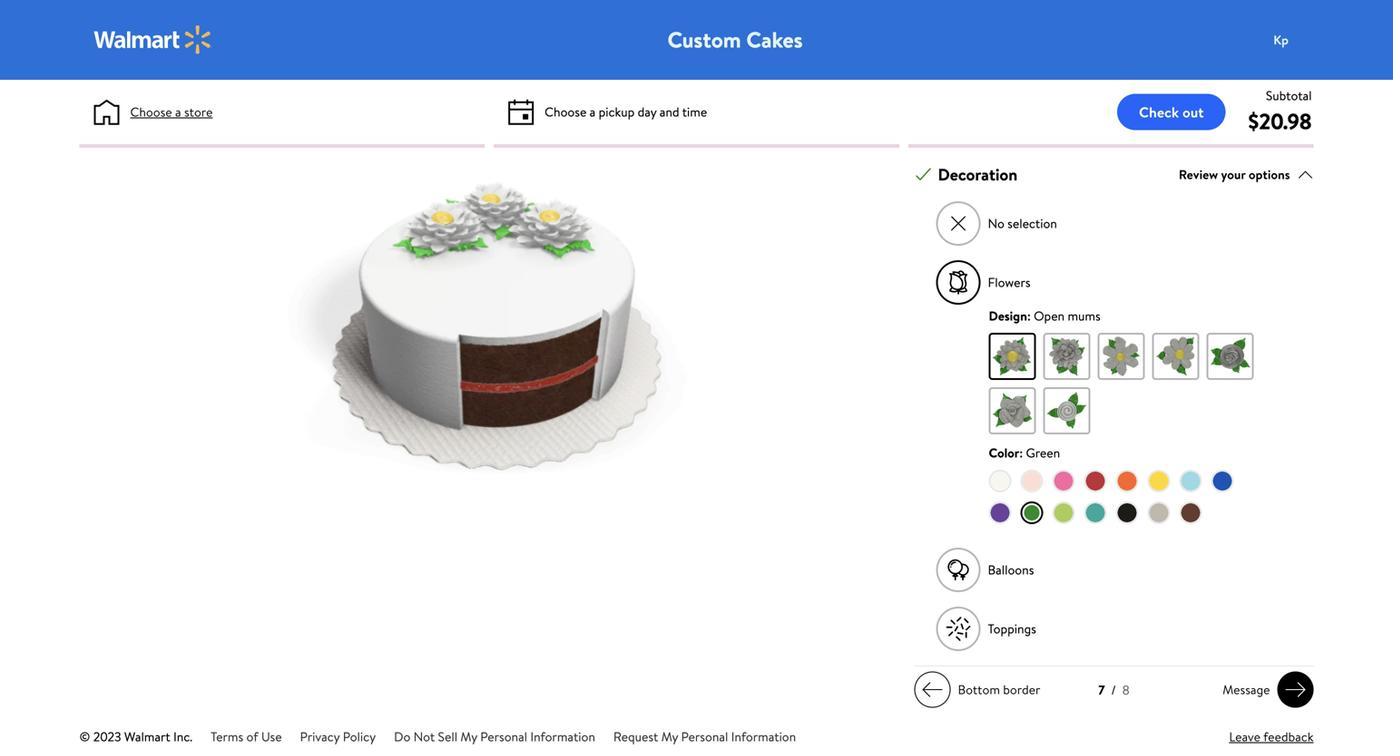 Task type: vqa. For each thing, say whether or not it's contained in the screenshot.
Design's :
yes



Task type: describe. For each thing, give the bounding box(es) containing it.
$20.98
[[1248, 106, 1312, 137]]

1 my from the left
[[461, 729, 477, 746]]

back to walmart.com image
[[94, 25, 212, 54]]

privacy
[[300, 729, 340, 746]]

decoration
[[938, 164, 1018, 186]]

review your options
[[1179, 166, 1290, 183]]

2023
[[93, 729, 121, 746]]

no selection
[[988, 215, 1057, 232]]

color
[[989, 444, 1019, 462]]

icon for continue arrow image inside message link
[[1285, 679, 1307, 701]]

message link
[[1216, 672, 1314, 709]]

feedback
[[1263, 729, 1314, 746]]

review
[[1179, 166, 1218, 183]]

do
[[394, 729, 411, 746]]

terms of use
[[211, 729, 282, 746]]

choose for choose a pickup day and time
[[545, 103, 587, 121]]

1 information from the left
[[530, 729, 595, 746]]

© 2023 walmart inc.
[[79, 729, 192, 746]]

choose a pickup day and time
[[545, 103, 707, 121]]

pickup
[[599, 103, 635, 121]]

and
[[660, 103, 679, 121]]

selection
[[1008, 215, 1057, 232]]

up arrow image
[[1297, 167, 1314, 183]]

message
[[1223, 681, 1270, 699]]

sell
[[438, 729, 458, 746]]

not
[[414, 729, 435, 746]]

: for color
[[1019, 444, 1023, 462]]

bottom
[[958, 681, 1000, 699]]

remove image
[[948, 214, 968, 234]]

privacy policy
[[300, 729, 376, 746]]

choose a store
[[130, 103, 213, 121]]

border
[[1003, 681, 1040, 699]]

day
[[638, 103, 657, 121]]

leave feedback button
[[1229, 728, 1314, 747]]

flowers
[[988, 274, 1031, 291]]

subtotal
[[1266, 87, 1312, 104]]

design : open mums
[[989, 307, 1101, 325]]

walmart
[[124, 729, 170, 746]]

open
[[1034, 307, 1065, 325]]

kp button
[[1263, 22, 1336, 58]]

7 / 8
[[1099, 682, 1130, 699]]

privacy policy link
[[300, 729, 376, 746]]



Task type: locate. For each thing, give the bounding box(es) containing it.
2 my from the left
[[661, 729, 678, 746]]

personal
[[480, 729, 527, 746], [681, 729, 728, 746]]

leave feedback
[[1229, 729, 1314, 746]]

choose left store
[[130, 103, 172, 121]]

of
[[246, 729, 258, 746]]

2 information from the left
[[731, 729, 796, 746]]

personal right sell
[[480, 729, 527, 746]]

0 horizontal spatial personal
[[480, 729, 527, 746]]

information
[[530, 729, 595, 746], [731, 729, 796, 746]]

1 horizontal spatial my
[[661, 729, 678, 746]]

check out
[[1139, 102, 1204, 122]]

out
[[1183, 102, 1204, 122]]

1 a from the left
[[175, 103, 181, 121]]

icon for continue arrow image
[[922, 679, 943, 701], [1285, 679, 1307, 701]]

terms of use link
[[211, 729, 282, 746]]

custom
[[668, 25, 741, 55]]

a
[[175, 103, 181, 121], [590, 103, 596, 121]]

request
[[613, 729, 658, 746]]

use
[[261, 729, 282, 746]]

a left pickup
[[590, 103, 596, 121]]

balloons
[[988, 562, 1034, 579]]

choose
[[130, 103, 172, 121], [545, 103, 587, 121]]

7
[[1099, 682, 1105, 699]]

1 horizontal spatial choose
[[545, 103, 587, 121]]

1 icon for continue arrow image from the left
[[922, 679, 943, 701]]

subtotal $20.98
[[1248, 87, 1312, 137]]

cakes
[[746, 25, 803, 55]]

1 personal from the left
[[480, 729, 527, 746]]

1 vertical spatial :
[[1019, 444, 1023, 462]]

my right sell
[[461, 729, 477, 746]]

icon for continue arrow image left bottom
[[922, 679, 943, 701]]

:
[[1027, 307, 1031, 325], [1019, 444, 1023, 462]]

do not sell my personal information link
[[394, 729, 595, 746]]

store
[[184, 103, 213, 121]]

2 a from the left
[[590, 103, 596, 121]]

kp
[[1273, 31, 1289, 48]]

leave
[[1229, 729, 1261, 746]]

1 horizontal spatial icon for continue arrow image
[[1285, 679, 1307, 701]]

time
[[682, 103, 707, 121]]

bottom border
[[958, 681, 1040, 699]]

mums
[[1068, 307, 1101, 325]]

do not sell my personal information
[[394, 729, 595, 746]]

bottom border link
[[914, 672, 1048, 709]]

1 horizontal spatial :
[[1027, 307, 1031, 325]]

2 choose from the left
[[545, 103, 587, 121]]

0 horizontal spatial information
[[530, 729, 595, 746]]

1 horizontal spatial information
[[731, 729, 796, 746]]

: left 'green'
[[1019, 444, 1023, 462]]

8
[[1123, 682, 1130, 699]]

your
[[1221, 166, 1246, 183]]

custom cakes
[[668, 25, 803, 55]]

0 horizontal spatial choose
[[130, 103, 172, 121]]

green
[[1026, 444, 1060, 462]]

0 vertical spatial :
[[1027, 307, 1031, 325]]

review your options element
[[1179, 165, 1290, 184]]

0 horizontal spatial :
[[1019, 444, 1023, 462]]

a for pickup
[[590, 103, 596, 121]]

a for store
[[175, 103, 181, 121]]

personal right 'request'
[[681, 729, 728, 746]]

/
[[1111, 682, 1116, 699]]

check
[[1139, 102, 1179, 122]]

0 horizontal spatial my
[[461, 729, 477, 746]]

check out button
[[1117, 94, 1226, 130]]

design
[[989, 307, 1027, 325]]

policy
[[343, 729, 376, 746]]

icon for continue arrow image inside bottom border link
[[922, 679, 943, 701]]

review your options link
[[1179, 163, 1314, 187]]

2 personal from the left
[[681, 729, 728, 746]]

my
[[461, 729, 477, 746], [661, 729, 678, 746]]

choose for choose a store
[[130, 103, 172, 121]]

choose left pickup
[[545, 103, 587, 121]]

icon for continue arrow image up feedback
[[1285, 679, 1307, 701]]

inc.
[[173, 729, 192, 746]]

1 horizontal spatial personal
[[681, 729, 728, 746]]

©
[[79, 729, 90, 746]]

choose a store link
[[130, 103, 213, 122]]

0 horizontal spatial icon for continue arrow image
[[922, 679, 943, 701]]

1 horizontal spatial a
[[590, 103, 596, 121]]

options
[[1249, 166, 1290, 183]]

2 icon for continue arrow image from the left
[[1285, 679, 1307, 701]]

a left store
[[175, 103, 181, 121]]

: left open
[[1027, 307, 1031, 325]]

1 choose from the left
[[130, 103, 172, 121]]

terms
[[211, 729, 243, 746]]

0 horizontal spatial a
[[175, 103, 181, 121]]

color : green
[[989, 444, 1060, 462]]

toppings
[[988, 621, 1036, 638]]

: for design
[[1027, 307, 1031, 325]]

ok image
[[915, 167, 932, 183]]

request my personal information link
[[613, 729, 796, 746]]

my right 'request'
[[661, 729, 678, 746]]

request my personal information
[[613, 729, 796, 746]]

no
[[988, 215, 1005, 232]]



